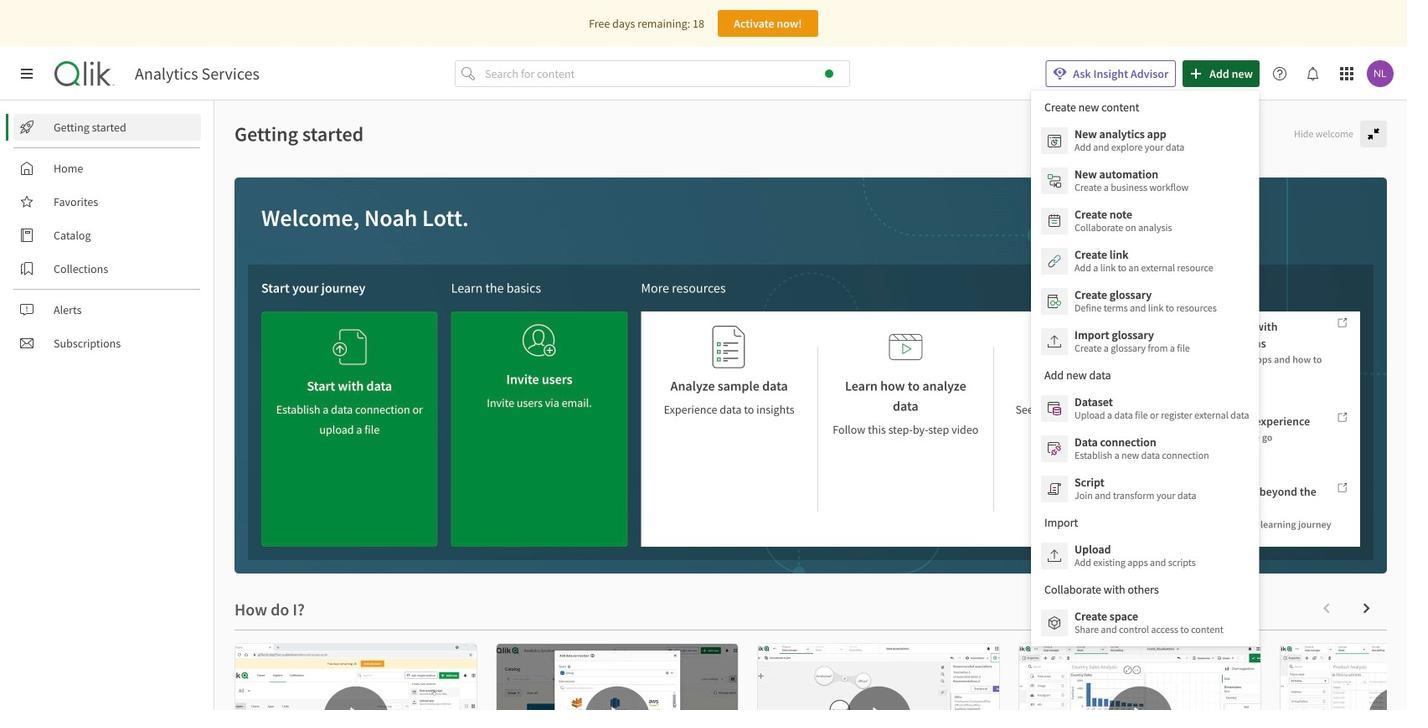 Task type: locate. For each thing, give the bounding box(es) containing it.
9 menu item from the top
[[1031, 469, 1259, 509]]

explore the demo image
[[1065, 325, 1099, 369]]

invite users image
[[523, 318, 556, 363]]

3 menu item from the top
[[1031, 201, 1259, 241]]

6 menu item from the top
[[1031, 322, 1259, 362]]

7 menu item from the top
[[1031, 389, 1259, 429]]

4 menu item from the top
[[1031, 241, 1259, 281]]

main content
[[214, 101, 1407, 710]]

menu item
[[1031, 121, 1259, 161], [1031, 161, 1259, 201], [1031, 201, 1259, 241], [1031, 241, 1259, 281], [1031, 281, 1259, 322], [1031, 322, 1259, 362], [1031, 389, 1259, 429], [1031, 429, 1259, 469], [1031, 469, 1259, 509], [1031, 536, 1259, 576], [1031, 603, 1259, 643]]

menu
[[1031, 90, 1259, 647]]

home badge image
[[825, 70, 833, 78]]

5 menu item from the top
[[1031, 281, 1259, 322]]

11 menu item from the top
[[1031, 603, 1259, 643]]

learn how to analyze data image
[[889, 325, 922, 369]]

analytics services element
[[135, 64, 259, 84]]



Task type: describe. For each thing, give the bounding box(es) containing it.
1 menu item from the top
[[1031, 121, 1259, 161]]

navigation pane element
[[0, 107, 214, 363]]

hide welcome image
[[1367, 127, 1380, 141]]

close sidebar menu image
[[20, 67, 34, 80]]

8 menu item from the top
[[1031, 429, 1259, 469]]

2 menu item from the top
[[1031, 161, 1259, 201]]

analyze sample data image
[[712, 325, 746, 369]]

10 menu item from the top
[[1031, 536, 1259, 576]]



Task type: vqa. For each thing, say whether or not it's contained in the screenshot.
9th menu item from the bottom of the page
yes



